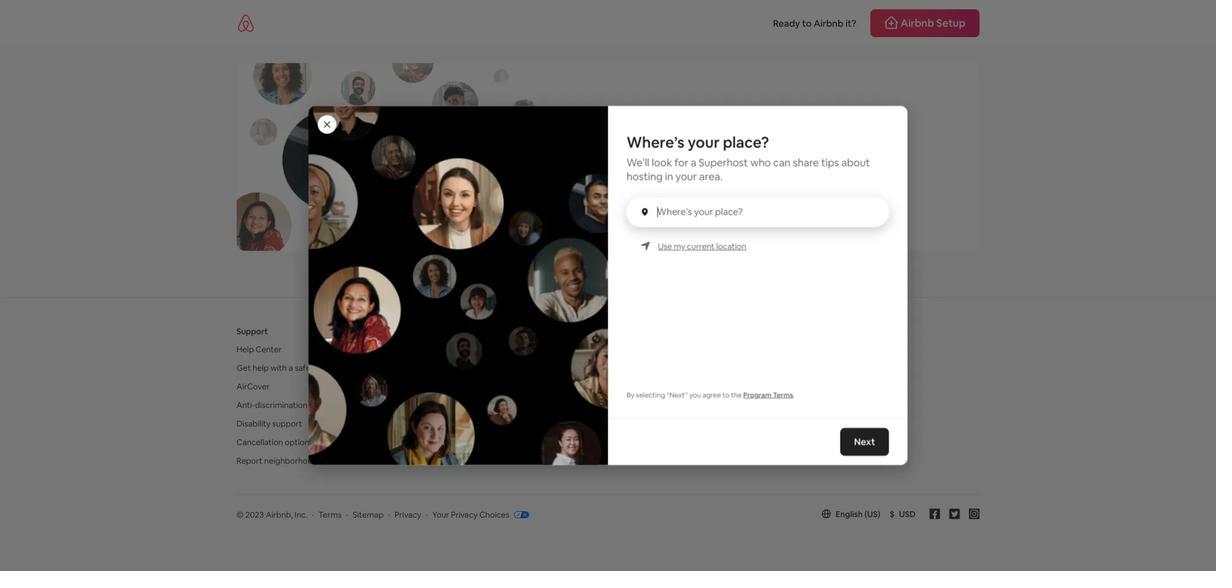 Task type: vqa. For each thing, say whether or not it's contained in the screenshot.
Hosting's Hosting
yes



Task type: describe. For each thing, give the bounding box(es) containing it.
concern
[[319, 456, 350, 466]]

discrimination
[[255, 400, 308, 410]]

to inside get matched with a superhost dialog
[[723, 391, 730, 400]]

1 vertical spatial your
[[676, 170, 697, 183]]

cards
[[752, 418, 772, 429]]

airbnb,
[[266, 510, 293, 520]]

get help with a safety issue link
[[237, 363, 338, 373]]

setup
[[937, 16, 966, 30]]

share
[[793, 156, 819, 170]]

terms inside get matched with a superhost dialog
[[773, 391, 794, 400]]

forum
[[532, 400, 555, 410]]

it?
[[846, 17, 857, 29]]

can
[[774, 156, 791, 170]]

who
[[751, 156, 771, 170]]

home
[[532, 344, 553, 354]]

place?
[[723, 133, 769, 152]]

anti-discrimination link
[[237, 400, 308, 410]]

community forum
[[486, 400, 555, 410]]

gift
[[735, 418, 750, 429]]

1 vertical spatial with
[[271, 363, 287, 373]]

disability support link
[[237, 418, 302, 429]]

aircover
[[237, 381, 270, 392]]

your privacy choices link
[[432, 510, 529, 521]]

airbnb-friendly apartments link
[[486, 437, 588, 447]]

where's
[[627, 133, 685, 152]]

1 privacy from the left
[[395, 510, 421, 520]]

english
[[836, 509, 863, 519]]

airbnb.org
[[735, 437, 775, 447]]

privacy link
[[395, 510, 421, 520]]

use my current location button
[[658, 241, 747, 252]]

questions?
[[702, 112, 814, 142]]

airbnb.org emergency stays link
[[735, 437, 840, 447]]

airbnb.org emergency stays
[[735, 437, 840, 447]]

superhost inside still have questions? get answers from an experienced superhost near you.
[[773, 148, 822, 161]]

your
[[432, 510, 449, 520]]

airbnb-
[[486, 437, 514, 447]]

sitemap
[[353, 510, 384, 520]]

2023
[[245, 510, 264, 520]]

careers
[[735, 381, 765, 392]]

your for place?
[[688, 133, 720, 152]]

english (us)
[[836, 509, 881, 519]]

use my current location
[[658, 241, 747, 252]]

"next"
[[667, 391, 688, 400]]

agree
[[703, 391, 721, 400]]

tips
[[822, 156, 840, 170]]

hosting for hosting
[[486, 326, 516, 336]]

next button
[[840, 428, 889, 456]]

current
[[687, 241, 715, 252]]

ready
[[773, 17, 800, 29]]

program
[[744, 391, 772, 400]]

community forum link
[[486, 400, 555, 410]]

aircover link
[[237, 381, 270, 392]]

ready to airbnb it?
[[773, 17, 857, 29]]

airbnb for airbnb your home
[[486, 344, 511, 354]]

hosting responsibly link
[[486, 418, 560, 429]]

usd
[[900, 509, 916, 519]]

hosting for hosting responsibly
[[486, 418, 515, 429]]

superhost inside where's your place? we'll look for a superhost who can share tips about hosting in your area.
[[699, 156, 748, 170]]

choices
[[480, 510, 510, 520]]

support
[[272, 418, 302, 429]]

help center link
[[237, 344, 282, 354]]

©
[[237, 510, 244, 520]]

disability support
[[237, 418, 302, 429]]

help
[[253, 363, 269, 373]]

navigate to instagram image
[[969, 509, 980, 519]]

inc.
[[295, 510, 308, 520]]

by selecting "next" you agree to the program terms .
[[627, 391, 795, 400]]

emergency
[[777, 437, 819, 447]]

airbnb-friendly apartments
[[486, 437, 588, 447]]

neighborhood
[[264, 456, 318, 466]]

terms link
[[319, 510, 342, 520]]

help
[[237, 344, 254, 354]]

community
[[486, 400, 530, 410]]

where's your place? we'll look for a superhost who can share tips about hosting in your area.
[[627, 133, 870, 183]]

match with a superhost button
[[608, 176, 719, 199]]

near
[[824, 148, 846, 161]]

about
[[842, 156, 870, 170]]

options
[[285, 437, 313, 447]]

apartments
[[544, 437, 588, 447]]

safety
[[295, 363, 318, 373]]

selecting
[[636, 391, 665, 400]]

anti-
[[237, 400, 255, 410]]

still
[[608, 112, 644, 142]]

(us)
[[865, 509, 881, 519]]

superhost inside button
[[669, 182, 709, 192]]



Task type: locate. For each thing, give the bounding box(es) containing it.
airbnb your home link
[[486, 344, 553, 354]]

2 horizontal spatial airbnb
[[901, 16, 935, 30]]

navigate to facebook image
[[930, 509, 940, 519]]

0 vertical spatial get
[[608, 148, 627, 161]]

cancellation options link
[[237, 437, 313, 447]]

hosting
[[627, 170, 663, 183]]

hosting responsibly
[[486, 418, 560, 429]]

investors
[[735, 400, 769, 410]]

1 horizontal spatial terms
[[773, 391, 794, 400]]

0 horizontal spatial with
[[271, 363, 287, 373]]

0 vertical spatial hosting
[[486, 326, 516, 336]]

from
[[671, 148, 694, 161]]

get
[[608, 148, 627, 161], [237, 363, 251, 373]]

careers link
[[735, 381, 765, 392]]

0 horizontal spatial privacy
[[395, 510, 421, 520]]

with
[[644, 182, 661, 192], [271, 363, 287, 373]]

your left home
[[513, 344, 530, 354]]

1 vertical spatial to
[[723, 391, 730, 400]]

1 horizontal spatial airbnb
[[814, 17, 844, 29]]

1 vertical spatial get
[[237, 363, 251, 373]]

get left help
[[237, 363, 251, 373]]

issue
[[320, 363, 338, 373]]

match
[[619, 182, 643, 192]]

my
[[674, 241, 686, 252]]

airbnb your home
[[486, 344, 553, 354]]

with right help
[[271, 363, 287, 373]]

english (us) button
[[822, 509, 881, 519]]

airbnb setup
[[901, 16, 966, 30]]

© 2023 airbnb, inc.
[[237, 510, 308, 520]]

airbnb setup link
[[871, 9, 980, 37]]

superhost right the who
[[773, 148, 822, 161]]

sitemap link
[[353, 510, 384, 520]]

$ usd
[[890, 509, 916, 519]]

have
[[649, 112, 698, 142]]

2 vertical spatial a
[[289, 363, 293, 373]]

match with a superhost
[[619, 182, 709, 192]]

terms right program
[[773, 391, 794, 400]]

hosting up "airbnb your home" link
[[486, 326, 516, 336]]

report neighborhood concern
[[237, 456, 350, 466]]

terms
[[773, 391, 794, 400], [319, 510, 342, 520]]

2 hosting from the top
[[486, 418, 515, 429]]

2 vertical spatial your
[[513, 344, 530, 354]]

your up for
[[688, 133, 720, 152]]

a right the 'hosting'
[[663, 182, 668, 192]]

still have questions? get answers from an experienced superhost near you.
[[608, 112, 868, 161]]

anti-discrimination
[[237, 400, 308, 410]]

0 horizontal spatial get
[[237, 363, 251, 373]]

friendly
[[514, 437, 543, 447]]

airbnb
[[901, 16, 935, 30], [814, 17, 844, 29], [486, 344, 511, 354]]

get help with a safety issue
[[237, 363, 338, 373]]

your privacy choices
[[432, 510, 510, 520]]

1 hosting from the top
[[486, 326, 516, 336]]

support
[[237, 326, 268, 336]]

1 horizontal spatial to
[[802, 17, 812, 29]]

airbnb homepage image
[[237, 14, 255, 33]]

1 horizontal spatial a
[[663, 182, 668, 192]]

0 vertical spatial with
[[644, 182, 661, 192]]

your
[[688, 133, 720, 152], [676, 170, 697, 183], [513, 344, 530, 354]]

a right for
[[691, 156, 697, 170]]

by
[[627, 391, 635, 400]]

a left safety
[[289, 363, 293, 373]]

experienced
[[710, 148, 770, 161]]

0 horizontal spatial terms
[[319, 510, 342, 520]]

1 horizontal spatial privacy
[[451, 510, 478, 520]]

a inside where's your place? we'll look for a superhost who can share tips about hosting in your area.
[[691, 156, 697, 170]]

gift cards link
[[735, 418, 772, 429]]

1 vertical spatial terms
[[319, 510, 342, 520]]

your down for
[[676, 170, 697, 183]]

2 horizontal spatial a
[[691, 156, 697, 170]]

location
[[717, 241, 747, 252]]

superhost down for
[[669, 182, 709, 192]]

0 vertical spatial to
[[802, 17, 812, 29]]

0 horizontal spatial to
[[723, 391, 730, 400]]

gift cards
[[735, 418, 772, 429]]

responsibly
[[517, 418, 560, 429]]

get inside still have questions? get answers from an experienced superhost near you.
[[608, 148, 627, 161]]

·
[[312, 510, 314, 520]]

airbnb inside airbnb setup 'link'
[[901, 16, 935, 30]]

terms right the ·
[[319, 510, 342, 520]]

you
[[690, 391, 701, 400]]

1 vertical spatial a
[[663, 182, 668, 192]]

1 vertical spatial hosting
[[486, 418, 515, 429]]

1 horizontal spatial with
[[644, 182, 661, 192]]

airbnb left home
[[486, 344, 511, 354]]

airbnb left setup
[[901, 16, 935, 30]]

your for home
[[513, 344, 530, 354]]

next
[[854, 436, 875, 448]]

privacy left your
[[395, 510, 421, 520]]

look
[[652, 156, 672, 170]]

Where's your place? field
[[658, 207, 875, 217]]

cancellation options
[[237, 437, 313, 447]]

with left in
[[644, 182, 661, 192]]

1 horizontal spatial get
[[608, 148, 627, 161]]

0 vertical spatial a
[[691, 156, 697, 170]]

report
[[237, 456, 263, 466]]

0 vertical spatial terms
[[773, 391, 794, 400]]

we'll
[[627, 156, 650, 170]]

privacy right your
[[451, 510, 478, 520]]

center
[[256, 344, 282, 354]]

superhost up area.
[[699, 156, 748, 170]]

hosting up airbnb- at the bottom of page
[[486, 418, 515, 429]]

help center
[[237, 344, 282, 354]]

program terms link
[[744, 391, 794, 400]]

in
[[665, 170, 674, 183]]

2 privacy from the left
[[451, 510, 478, 520]]

get left the "we'll"
[[608, 148, 627, 161]]

0 horizontal spatial airbnb
[[486, 344, 511, 354]]

to right the "ready"
[[802, 17, 812, 29]]

area.
[[700, 170, 723, 183]]

an
[[696, 148, 708, 161]]

.
[[794, 391, 795, 400]]

hosting
[[486, 326, 516, 336], [486, 418, 515, 429]]

report neighborhood concern link
[[237, 456, 350, 466]]

cancellation
[[237, 437, 283, 447]]

superhost
[[773, 148, 822, 161], [699, 156, 748, 170], [669, 182, 709, 192]]

airbnb for airbnb setup
[[901, 16, 935, 30]]

privacy
[[395, 510, 421, 520], [451, 510, 478, 520]]

0 vertical spatial your
[[688, 133, 720, 152]]

answers
[[629, 148, 668, 161]]

get matched with a superhost dialog
[[258, 45, 908, 527]]

$
[[890, 509, 895, 519]]

0 horizontal spatial a
[[289, 363, 293, 373]]

with inside button
[[644, 182, 661, 192]]

for
[[675, 156, 689, 170]]

airbnb left it? on the right top
[[814, 17, 844, 29]]

a inside button
[[663, 182, 668, 192]]

navigate to twitter image
[[950, 509, 960, 519]]

to left the at the bottom
[[723, 391, 730, 400]]

a
[[691, 156, 697, 170], [663, 182, 668, 192], [289, 363, 293, 373]]



